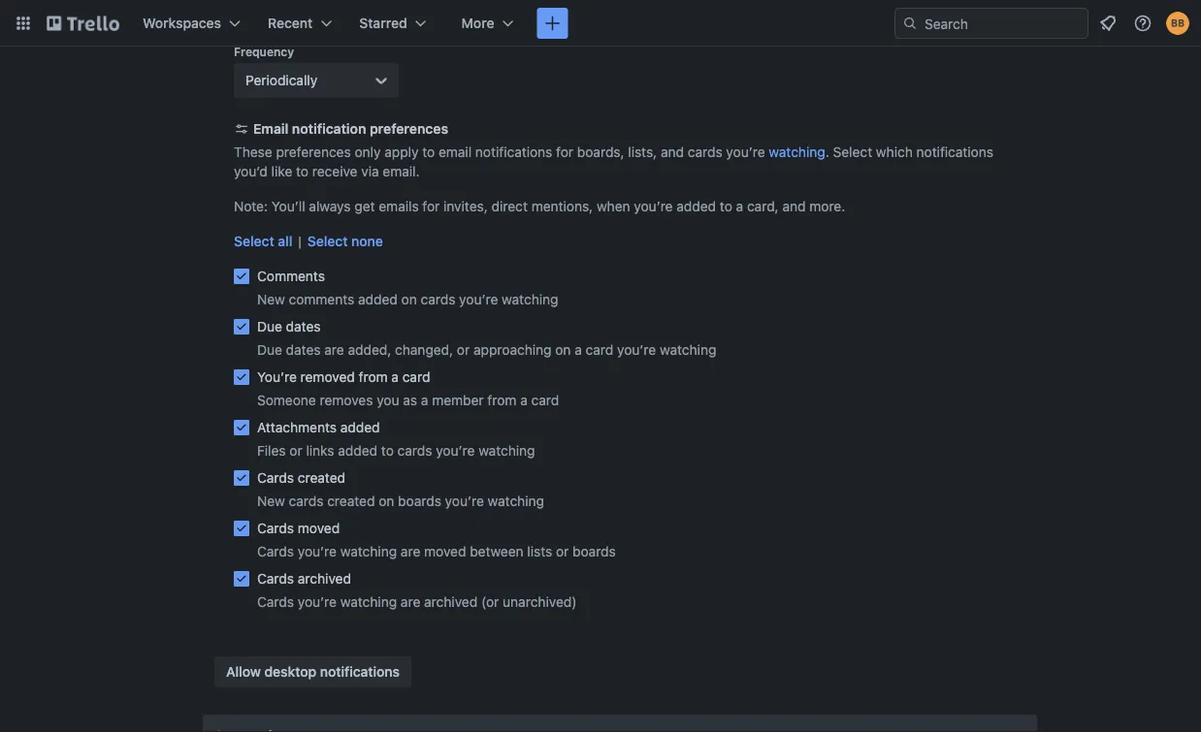 Task type: locate. For each thing, give the bounding box(es) containing it.
3 cards from the top
[[257, 544, 294, 560]]

1 horizontal spatial or
[[457, 342, 470, 358]]

between
[[470, 544, 524, 560]]

a
[[736, 198, 743, 214], [575, 342, 582, 358], [391, 369, 399, 385], [421, 392, 428, 408], [520, 392, 528, 408]]

new for new cards created on boards you're watching
[[257, 493, 285, 509]]

for
[[556, 144, 574, 160], [423, 198, 440, 214]]

1 vertical spatial card
[[402, 369, 430, 385]]

added,
[[348, 342, 391, 358]]

1 vertical spatial from
[[487, 392, 517, 408]]

dates down comments on the top left of page
[[286, 319, 321, 335]]

4 cards from the top
[[257, 571, 294, 587]]

to right the like
[[296, 163, 309, 180]]

0 vertical spatial moved
[[298, 521, 340, 537]]

1 cards from the top
[[257, 470, 294, 486]]

0 horizontal spatial card
[[402, 369, 430, 385]]

cards right lists,
[[688, 144, 723, 160]]

1 horizontal spatial and
[[783, 198, 806, 214]]

links
[[306, 443, 334, 459]]

1 vertical spatial boards
[[573, 544, 616, 560]]

notifications inside allow desktop notifications link
[[320, 664, 400, 680]]

always
[[309, 198, 351, 214]]

for left boards,
[[556, 144, 574, 160]]

archived left (or
[[424, 594, 478, 610]]

1 new from the top
[[257, 292, 285, 308]]

you're
[[257, 369, 297, 385]]

new cards created on boards you're watching
[[257, 493, 544, 509]]

new for new comments added on cards you're watching
[[257, 292, 285, 308]]

invites,
[[444, 198, 488, 214]]

more button
[[450, 8, 525, 39]]

from right member
[[487, 392, 517, 408]]

notifications up the direct on the left top
[[475, 144, 552, 160]]

due dates are added, changed, or approaching on a card you're watching
[[257, 342, 716, 358]]

0 vertical spatial for
[[556, 144, 574, 160]]

1 horizontal spatial card
[[531, 392, 559, 408]]

2 dates from the top
[[286, 342, 321, 358]]

0 horizontal spatial notifications
[[320, 664, 400, 680]]

these
[[234, 144, 272, 160]]

1 vertical spatial dates
[[286, 342, 321, 358]]

are
[[324, 342, 344, 358], [401, 544, 420, 560], [401, 594, 420, 610]]

added up added,
[[358, 292, 398, 308]]

5 cards from the top
[[257, 594, 294, 610]]

0 vertical spatial or
[[457, 342, 470, 358]]

1 dates from the top
[[286, 319, 321, 335]]

notifications right which
[[917, 144, 994, 160]]

select
[[833, 144, 872, 160], [234, 233, 274, 249], [307, 233, 348, 249]]

new down cards created on the bottom left
[[257, 493, 285, 509]]

or down attachments
[[290, 443, 302, 459]]

card down approaching
[[531, 392, 559, 408]]

mentions,
[[531, 198, 593, 214]]

boards up the 'cards you're watching are moved between lists or boards'
[[398, 493, 441, 509]]

none
[[351, 233, 383, 249]]

2 vertical spatial on
[[379, 493, 394, 509]]

2 horizontal spatial or
[[556, 544, 569, 560]]

from down added,
[[359, 369, 388, 385]]

2 horizontal spatial notifications
[[917, 144, 994, 160]]

cards for cards you're watching are moved between lists or boards
[[257, 544, 294, 560]]

card
[[586, 342, 614, 358], [402, 369, 430, 385], [531, 392, 559, 408]]

dates for due dates are added, changed, or approaching on a card you're watching
[[286, 342, 321, 358]]

or
[[457, 342, 470, 358], [290, 443, 302, 459], [556, 544, 569, 560]]

get
[[355, 198, 375, 214]]

cards down cards created on the bottom left
[[289, 493, 324, 509]]

and
[[661, 144, 684, 160], [783, 198, 806, 214]]

archived
[[298, 571, 351, 587], [424, 594, 478, 610]]

receive
[[312, 163, 358, 180]]

from
[[359, 369, 388, 385], [487, 392, 517, 408]]

card up as
[[402, 369, 430, 385]]

email.
[[383, 163, 420, 180]]

(or
[[481, 594, 499, 610]]

1 vertical spatial archived
[[424, 594, 478, 610]]

notifications right desktop
[[320, 664, 400, 680]]

to inside . select which notifications you'd like to receive via email.
[[296, 163, 309, 180]]

0 vertical spatial due
[[257, 319, 282, 335]]

select left all
[[234, 233, 274, 249]]

cards
[[257, 470, 294, 486], [257, 521, 294, 537], [257, 544, 294, 560], [257, 571, 294, 587], [257, 594, 294, 610]]

select all button
[[234, 232, 292, 251]]

new
[[257, 292, 285, 308], [257, 493, 285, 509]]

watching link
[[769, 144, 825, 160]]

to
[[422, 144, 435, 160], [296, 163, 309, 180], [720, 198, 732, 214], [381, 443, 394, 459]]

1 vertical spatial and
[[783, 198, 806, 214]]

1 vertical spatial due
[[257, 342, 282, 358]]

1 vertical spatial for
[[423, 198, 440, 214]]

2 horizontal spatial select
[[833, 144, 872, 160]]

moved left the between on the left bottom of page
[[424, 544, 466, 560]]

open information menu image
[[1133, 14, 1153, 33]]

select none button
[[307, 232, 383, 251]]

preferences up apply
[[370, 121, 448, 137]]

are for cards archived
[[401, 594, 420, 610]]

select inside . select which notifications you'd like to receive via email.
[[833, 144, 872, 160]]

select right | in the left of the page
[[307, 233, 348, 249]]

1 horizontal spatial moved
[[424, 544, 466, 560]]

dates down due dates
[[286, 342, 321, 358]]

starred button
[[348, 8, 438, 39]]

are up the removed
[[324, 342, 344, 358]]

on up changed,
[[401, 292, 417, 308]]

allow desktop notifications
[[226, 664, 400, 680]]

preferences down notification
[[276, 144, 351, 160]]

notifications
[[475, 144, 552, 160], [917, 144, 994, 160], [320, 664, 400, 680]]

frequency
[[234, 45, 294, 58]]

1 vertical spatial on
[[555, 342, 571, 358]]

new down comments
[[257, 292, 285, 308]]

boards right lists on the left
[[573, 544, 616, 560]]

cards you're watching are archived (or unarchived)
[[257, 594, 577, 610]]

1 horizontal spatial on
[[401, 292, 417, 308]]

created
[[298, 470, 345, 486], [327, 493, 375, 509]]

are down the 'cards you're watching are moved between lists or boards'
[[401, 594, 420, 610]]

and right lists,
[[661, 144, 684, 160]]

or right lists on the left
[[556, 544, 569, 560]]

on
[[401, 292, 417, 308], [555, 342, 571, 358], [379, 493, 394, 509]]

moved
[[298, 521, 340, 537], [424, 544, 466, 560]]

comments
[[257, 268, 325, 284]]

1 vertical spatial new
[[257, 493, 285, 509]]

email notification preferences
[[253, 121, 448, 137]]

someone
[[257, 392, 316, 408]]

you'll
[[272, 198, 305, 214]]

watching
[[769, 144, 825, 160], [502, 292, 558, 308], [660, 342, 716, 358], [479, 443, 535, 459], [488, 493, 544, 509], [340, 544, 397, 560], [340, 594, 397, 610]]

dates
[[286, 319, 321, 335], [286, 342, 321, 358]]

on right approaching
[[555, 342, 571, 358]]

created down cards created on the bottom left
[[327, 493, 375, 509]]

select right . on the right top
[[833, 144, 872, 160]]

archived down cards moved
[[298, 571, 351, 587]]

1 horizontal spatial preferences
[[370, 121, 448, 137]]

you're
[[726, 144, 765, 160], [634, 198, 673, 214], [459, 292, 498, 308], [617, 342, 656, 358], [436, 443, 475, 459], [445, 493, 484, 509], [298, 544, 337, 560], [298, 594, 337, 610]]

1 due from the top
[[257, 319, 282, 335]]

on down files or links added to cards you're watching
[[379, 493, 394, 509]]

boards
[[398, 493, 441, 509], [573, 544, 616, 560]]

and right 'card,'
[[783, 198, 806, 214]]

email
[[253, 121, 289, 137]]

attachments added
[[257, 420, 380, 436]]

as
[[403, 392, 417, 408]]

periodically
[[245, 72, 318, 88]]

a right approaching
[[575, 342, 582, 358]]

0 vertical spatial dates
[[286, 319, 321, 335]]

0 horizontal spatial preferences
[[276, 144, 351, 160]]

0 vertical spatial card
[[586, 342, 614, 358]]

0 horizontal spatial archived
[[298, 571, 351, 587]]

a down approaching
[[520, 392, 528, 408]]

approaching
[[474, 342, 552, 358]]

0 horizontal spatial from
[[359, 369, 388, 385]]

for right emails
[[423, 198, 440, 214]]

starred
[[359, 15, 407, 31]]

added
[[677, 198, 716, 214], [358, 292, 398, 308], [340, 420, 380, 436], [338, 443, 378, 459]]

allow
[[226, 664, 261, 680]]

2 vertical spatial card
[[531, 392, 559, 408]]

you
[[377, 392, 399, 408]]

Search field
[[918, 9, 1088, 38]]

preferences
[[370, 121, 448, 137], [276, 144, 351, 160]]

2 vertical spatial or
[[556, 544, 569, 560]]

1 horizontal spatial boards
[[573, 544, 616, 560]]

2 new from the top
[[257, 493, 285, 509]]

0 vertical spatial archived
[[298, 571, 351, 587]]

bob builder (bobbuilder40) image
[[1166, 12, 1190, 35]]

2 vertical spatial are
[[401, 594, 420, 610]]

are up "cards you're watching are archived (or unarchived)"
[[401, 544, 420, 560]]

1 horizontal spatial notifications
[[475, 144, 552, 160]]

1 vertical spatial or
[[290, 443, 302, 459]]

0 vertical spatial preferences
[[370, 121, 448, 137]]

0 vertical spatial and
[[661, 144, 684, 160]]

which
[[876, 144, 913, 160]]

emails
[[379, 198, 419, 214]]

card right approaching
[[586, 342, 614, 358]]

cards created
[[257, 470, 345, 486]]

2 cards from the top
[[257, 521, 294, 537]]

0 vertical spatial on
[[401, 292, 417, 308]]

2 horizontal spatial on
[[555, 342, 571, 358]]

cards
[[688, 144, 723, 160], [421, 292, 455, 308], [397, 443, 432, 459], [289, 493, 324, 509]]

created down links
[[298, 470, 345, 486]]

to down you
[[381, 443, 394, 459]]

due for due dates
[[257, 319, 282, 335]]

0 horizontal spatial boards
[[398, 493, 441, 509]]

cards up changed,
[[421, 292, 455, 308]]

0 horizontal spatial on
[[379, 493, 394, 509]]

workspaces
[[143, 15, 221, 31]]

more
[[462, 15, 494, 31]]

create board or workspace image
[[543, 14, 562, 33]]

removed
[[300, 369, 355, 385]]

a right as
[[421, 392, 428, 408]]

2 due from the top
[[257, 342, 282, 358]]

or right changed,
[[457, 342, 470, 358]]

0 vertical spatial new
[[257, 292, 285, 308]]

.
[[825, 144, 829, 160]]

moved up cards archived at the left bottom of the page
[[298, 521, 340, 537]]

due
[[257, 319, 282, 335], [257, 342, 282, 358]]

1 vertical spatial are
[[401, 544, 420, 560]]



Task type: describe. For each thing, give the bounding box(es) containing it.
notifications inside . select which notifications you'd like to receive via email.
[[917, 144, 994, 160]]

1 vertical spatial moved
[[424, 544, 466, 560]]

0 horizontal spatial select
[[234, 233, 274, 249]]

email
[[439, 144, 472, 160]]

1 vertical spatial preferences
[[276, 144, 351, 160]]

lists
[[527, 544, 552, 560]]

are for cards moved
[[401, 544, 420, 560]]

workspaces button
[[131, 8, 252, 39]]

|
[[298, 233, 302, 249]]

added right links
[[338, 443, 378, 459]]

unarchived)
[[503, 594, 577, 610]]

desktop
[[264, 664, 317, 680]]

allow desktop notifications link
[[214, 657, 411, 688]]

files or links added to cards you're watching
[[257, 443, 535, 459]]

you're removed from a card
[[257, 369, 430, 385]]

note:
[[234, 198, 268, 214]]

added left 'card,'
[[677, 198, 716, 214]]

0 horizontal spatial moved
[[298, 521, 340, 537]]

recent button
[[256, 8, 344, 39]]

0 vertical spatial boards
[[398, 493, 441, 509]]

all
[[278, 233, 292, 249]]

via
[[361, 163, 379, 180]]

only
[[355, 144, 381, 160]]

cards for cards created
[[257, 470, 294, 486]]

someone removes you as a member from a card
[[257, 392, 559, 408]]

cards for cards archived
[[257, 571, 294, 587]]

notification
[[292, 121, 366, 137]]

0 horizontal spatial or
[[290, 443, 302, 459]]

cards you're watching are moved between lists or boards
[[257, 544, 616, 560]]

0 vertical spatial from
[[359, 369, 388, 385]]

cards for cards moved
[[257, 521, 294, 537]]

lists,
[[628, 144, 657, 160]]

boards,
[[577, 144, 624, 160]]

a up you
[[391, 369, 399, 385]]

primary element
[[0, 0, 1201, 47]]

a left 'card,'
[[736, 198, 743, 214]]

cards archived
[[257, 571, 351, 587]]

0 notifications image
[[1096, 12, 1120, 35]]

search image
[[902, 16, 918, 31]]

0 vertical spatial created
[[298, 470, 345, 486]]

you'd
[[234, 163, 268, 180]]

1 horizontal spatial archived
[[424, 594, 478, 610]]

on for boards
[[379, 493, 394, 509]]

2 horizontal spatial card
[[586, 342, 614, 358]]

cards down as
[[397, 443, 432, 459]]

select all | select none
[[234, 233, 383, 249]]

back to home image
[[47, 8, 119, 39]]

dates for due dates
[[286, 319, 321, 335]]

changed,
[[395, 342, 453, 358]]

0 horizontal spatial for
[[423, 198, 440, 214]]

apply
[[384, 144, 419, 160]]

direct
[[492, 198, 528, 214]]

cards for cards you're watching are archived (or unarchived)
[[257, 594, 294, 610]]

when
[[597, 198, 630, 214]]

due dates
[[257, 319, 321, 335]]

new comments added on cards you're watching
[[257, 292, 558, 308]]

card,
[[747, 198, 779, 214]]

attachments
[[257, 420, 337, 436]]

cards moved
[[257, 521, 340, 537]]

1 vertical spatial created
[[327, 493, 375, 509]]

1 horizontal spatial for
[[556, 144, 574, 160]]

on for cards
[[401, 292, 417, 308]]

note: you'll always get emails for invites, direct mentions, when you're added to a card, and more.
[[234, 198, 845, 214]]

these preferences only apply to email notifications for boards, lists, and cards you're watching
[[234, 144, 825, 160]]

recent
[[268, 15, 313, 31]]

member
[[432, 392, 484, 408]]

1 horizontal spatial select
[[307, 233, 348, 249]]

to left 'card,'
[[720, 198, 732, 214]]

more.
[[810, 198, 845, 214]]

like
[[271, 163, 292, 180]]

due for due dates are added, changed, or approaching on a card you're watching
[[257, 342, 282, 358]]

added down removes
[[340, 420, 380, 436]]

comments
[[289, 292, 354, 308]]

removes
[[320, 392, 373, 408]]

1 horizontal spatial from
[[487, 392, 517, 408]]

0 horizontal spatial and
[[661, 144, 684, 160]]

to left email at the left top
[[422, 144, 435, 160]]

. select which notifications you'd like to receive via email.
[[234, 144, 994, 180]]

0 vertical spatial are
[[324, 342, 344, 358]]

files
[[257, 443, 286, 459]]



Task type: vqa. For each thing, say whether or not it's contained in the screenshot.


